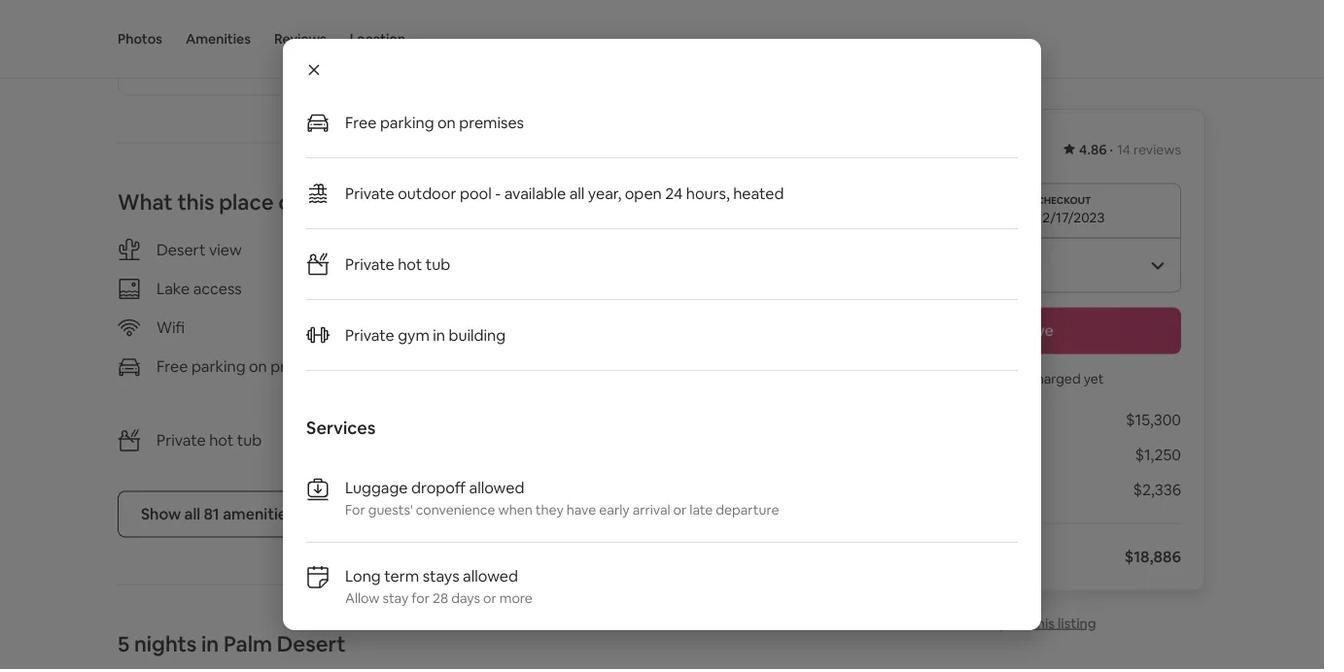 Task type: locate. For each thing, give the bounding box(es) containing it.
private
[[345, 183, 394, 203], [345, 254, 394, 274], [345, 325, 394, 345], [482, 355, 531, 375], [157, 431, 206, 450]]

1 vertical spatial private hot tub
[[157, 431, 262, 450]]

reviews button
[[274, 0, 326, 78]]

1 horizontal spatial in
[[433, 325, 445, 345]]

year, inside "what this place offers" dialog
[[588, 183, 621, 203]]

dropoff
[[411, 478, 466, 498]]

report
[[984, 615, 1028, 632]]

year,
[[588, 183, 621, 203], [566, 374, 599, 394]]

luggage
[[345, 478, 408, 498]]

1 horizontal spatial hot
[[398, 254, 422, 274]]

or
[[673, 502, 687, 519], [483, 590, 497, 608]]

1 horizontal spatial 24
[[665, 183, 683, 203]]

1 horizontal spatial all
[[547, 374, 562, 394]]

show all 81 amenities
[[141, 504, 294, 524]]

late
[[690, 502, 713, 519]]

available inside private outdoor pool - available all year, open 24 hours, heated
[[482, 374, 544, 394]]

private hot tub up "gym"
[[345, 254, 450, 274]]

0 horizontal spatial outdoor
[[398, 183, 456, 203]]

1 bedroom from the left
[[142, 24, 210, 44]]

0 vertical spatial premises
[[459, 112, 524, 132]]

1 vertical spatial all
[[547, 374, 562, 394]]

or right days
[[483, 590, 497, 608]]

2 horizontal spatial bedroom
[[576, 24, 643, 44]]

2 vertical spatial all
[[184, 504, 200, 524]]

0 vertical spatial all
[[569, 183, 585, 203]]

$2,336
[[1133, 480, 1181, 500]]

0 horizontal spatial premises
[[271, 357, 335, 377]]

1 vertical spatial available
[[482, 374, 544, 394]]

1 vertical spatial hot
[[209, 431, 234, 450]]

in left palm
[[201, 631, 219, 659]]

1 vertical spatial tub
[[237, 431, 262, 450]]

in inside "what this place offers" dialog
[[433, 325, 445, 345]]

all inside "what this place offers" dialog
[[569, 183, 585, 203]]

1 vertical spatial 24
[[643, 374, 660, 394]]

allow
[[345, 590, 380, 608]]

place
[[219, 188, 274, 216]]

outdoor inside "what this place offers" dialog
[[398, 183, 456, 203]]

stays
[[423, 566, 459, 586]]

show all 81 amenities button
[[118, 491, 318, 538]]

1 vertical spatial open
[[602, 374, 639, 394]]

0 horizontal spatial -
[[495, 183, 501, 203]]

0 horizontal spatial free
[[157, 357, 188, 377]]

this for report
[[1031, 615, 1055, 632]]

24 inside "what this place offers" dialog
[[665, 183, 683, 203]]

$15,300
[[1126, 410, 1181, 430]]

private hot tub up 81
[[157, 431, 262, 450]]

bedroom
[[142, 24, 210, 44], [359, 24, 427, 44], [576, 24, 643, 44]]

or inside luggage dropoff allowed for guests' convenience when they have early arrival or late departure
[[673, 502, 687, 519]]

long term stays allowed allow stay for 28 days or more
[[345, 566, 533, 608]]

hours,
[[686, 183, 730, 203], [482, 394, 526, 414]]

private hot tub inside "what this place offers" dialog
[[345, 254, 450, 274]]

1 horizontal spatial premises
[[459, 112, 524, 132]]

bedroom for bedroom 2
[[359, 24, 427, 44]]

free parking on premises inside "what this place offers" dialog
[[345, 112, 524, 132]]

1 horizontal spatial tub
[[426, 254, 450, 274]]

1 vertical spatial hours,
[[482, 394, 526, 414]]

in right "gym"
[[433, 325, 445, 345]]

1 vertical spatial or
[[483, 590, 497, 608]]

0 vertical spatial allowed
[[469, 478, 524, 498]]

3 bedroom from the left
[[576, 24, 643, 44]]

or left late
[[673, 502, 687, 519]]

0 vertical spatial on
[[437, 112, 456, 132]]

free parking on premises down "access"
[[157, 357, 335, 377]]

for
[[345, 502, 365, 519]]

1 horizontal spatial bedroom
[[359, 24, 427, 44]]

luggage dropoff allowed for guests' convenience when they have early arrival or late departure
[[345, 478, 779, 519]]

0 vertical spatial desert
[[157, 240, 206, 260]]

0 horizontal spatial private hot tub
[[157, 431, 262, 450]]

0 vertical spatial 24
[[665, 183, 683, 203]]

private hot tub
[[345, 254, 450, 274], [157, 431, 262, 450]]

all inside private outdoor pool - available all year, open 24 hours, heated
[[547, 374, 562, 394]]

report this listing button
[[953, 615, 1096, 632]]

charged
[[1028, 370, 1081, 387]]

0 horizontal spatial hot
[[209, 431, 234, 450]]

0 vertical spatial outdoor
[[398, 183, 456, 203]]

hot up "gym"
[[398, 254, 422, 274]]

0 vertical spatial hot
[[398, 254, 422, 274]]

1 vertical spatial pool
[[596, 355, 628, 375]]

0 horizontal spatial 24
[[643, 374, 660, 394]]

nights
[[134, 631, 197, 659]]

24 inside private outdoor pool - available all year, open 24 hours, heated
[[643, 374, 660, 394]]

0 vertical spatial available
[[504, 183, 566, 203]]

1 vertical spatial free
[[157, 357, 188, 377]]

or inside long term stays allowed allow stay for 28 days or more
[[483, 590, 497, 608]]

5 nights in palm desert
[[118, 631, 346, 659]]

bedroom left 2
[[359, 24, 427, 44]]

parking down "access"
[[191, 357, 245, 377]]

free parking on premises
[[345, 112, 524, 132], [157, 357, 335, 377]]

this for what
[[177, 188, 214, 216]]

open inside "what this place offers" dialog
[[625, 183, 662, 203]]

outdoor inside private outdoor pool - available all year, open 24 hours, heated
[[535, 355, 593, 375]]

-
[[495, 183, 501, 203], [632, 355, 638, 375]]

show
[[141, 504, 181, 524]]

1 vertical spatial year,
[[566, 374, 599, 394]]

1 vertical spatial on
[[249, 357, 267, 377]]

0 horizontal spatial free parking on premises
[[157, 357, 335, 377]]

1 horizontal spatial desert
[[277, 631, 346, 659]]

0 vertical spatial -
[[495, 183, 501, 203]]

free
[[345, 112, 377, 132], [157, 357, 188, 377]]

0 horizontal spatial pool
[[460, 183, 492, 203]]

0 vertical spatial hours,
[[686, 183, 730, 203]]

1 horizontal spatial this
[[1031, 615, 1055, 632]]

days
[[451, 590, 480, 608]]

this left the listing
[[1031, 615, 1055, 632]]

pool
[[460, 183, 492, 203], [596, 355, 628, 375]]

allowed up when
[[469, 478, 524, 498]]

open
[[625, 183, 662, 203], [602, 374, 639, 394]]

free down location
[[345, 112, 377, 132]]

- inside "what this place offers" dialog
[[495, 183, 501, 203]]

1 vertical spatial outdoor
[[535, 355, 593, 375]]

2 horizontal spatial all
[[569, 183, 585, 203]]

premises inside "what this place offers" dialog
[[459, 112, 524, 132]]

2
[[430, 24, 439, 44]]

allowed up days
[[463, 566, 518, 586]]

0 horizontal spatial bedroom
[[142, 24, 210, 44]]

this up desert view
[[177, 188, 214, 216]]

0 horizontal spatial in
[[201, 631, 219, 659]]

1 horizontal spatial parking
[[380, 112, 434, 132]]

when
[[498, 502, 532, 519]]

1 horizontal spatial pool
[[596, 355, 628, 375]]

1 horizontal spatial on
[[437, 112, 456, 132]]

1 horizontal spatial free
[[345, 112, 377, 132]]

1 horizontal spatial private hot tub
[[345, 254, 450, 274]]

in
[[433, 325, 445, 345], [201, 631, 219, 659]]

0 vertical spatial parking
[[380, 112, 434, 132]]

hours, inside private outdoor pool - available all year, open 24 hours, heated
[[482, 394, 526, 414]]

1 horizontal spatial outdoor
[[535, 355, 593, 375]]

bedroom left the 1
[[142, 24, 210, 44]]

allowed
[[469, 478, 524, 498], [463, 566, 518, 586]]

free parking on premises down 2
[[345, 112, 524, 132]]

0 horizontal spatial all
[[184, 504, 200, 524]]

parking down location
[[380, 112, 434, 132]]

0 vertical spatial in
[[433, 325, 445, 345]]

- inside private outdoor pool - available all year, open 24 hours, heated
[[632, 355, 638, 375]]

workspace
[[560, 318, 639, 338]]

1 vertical spatial in
[[201, 631, 219, 659]]

tub inside "what this place offers" dialog
[[426, 254, 450, 274]]

0 vertical spatial open
[[625, 183, 662, 203]]

2 bedroom from the left
[[359, 24, 427, 44]]

be
[[1009, 370, 1026, 387]]

heated inside "what this place offers" dialog
[[733, 183, 784, 203]]

0 horizontal spatial tub
[[237, 431, 262, 450]]

lake
[[157, 279, 190, 299]]

1 horizontal spatial heated
[[733, 183, 784, 203]]

0 vertical spatial this
[[177, 188, 214, 216]]

services
[[306, 417, 376, 440]]

on
[[437, 112, 456, 132], [249, 357, 267, 377]]

0 horizontal spatial on
[[249, 357, 267, 377]]

0 vertical spatial free
[[345, 112, 377, 132]]

guests'
[[368, 502, 413, 519]]

private right offers
[[345, 183, 394, 203]]

available
[[504, 183, 566, 203], [482, 374, 544, 394]]

tub up private gym in building
[[426, 254, 450, 274]]

desert right palm
[[277, 631, 346, 659]]

24
[[665, 183, 683, 203], [643, 374, 660, 394]]

desert up lake
[[157, 240, 206, 260]]

desert view
[[157, 240, 242, 260]]

1 vertical spatial this
[[1031, 615, 1055, 632]]

private inside private outdoor pool - available all year, open 24 hours, heated
[[482, 355, 531, 375]]

1 horizontal spatial hours,
[[686, 183, 730, 203]]

1 horizontal spatial or
[[673, 502, 687, 519]]

private down dedicated
[[482, 355, 531, 375]]

this
[[177, 188, 214, 216], [1031, 615, 1055, 632]]

won't
[[971, 370, 1006, 387]]

free down the wifi
[[157, 357, 188, 377]]

reviews
[[274, 30, 326, 48]]

$3,060 night
[[868, 133, 978, 161]]

0 vertical spatial or
[[673, 502, 687, 519]]

1 vertical spatial allowed
[[463, 566, 518, 586]]

0 vertical spatial year,
[[588, 183, 621, 203]]

1 vertical spatial parking
[[191, 357, 245, 377]]

tub up the amenities
[[237, 431, 262, 450]]

1 horizontal spatial free parking on premises
[[345, 112, 524, 132]]

0 vertical spatial pool
[[460, 183, 492, 203]]

0 vertical spatial heated
[[733, 183, 784, 203]]

0 vertical spatial free parking on premises
[[345, 112, 524, 132]]

outdoor
[[398, 183, 456, 203], [535, 355, 593, 375]]

1 vertical spatial free parking on premises
[[157, 357, 335, 377]]

dedicated workspace
[[482, 318, 639, 338]]

private up the show
[[157, 431, 206, 450]]

0 horizontal spatial hours,
[[482, 394, 526, 414]]

hot up show all 81 amenities
[[209, 431, 234, 450]]

0 vertical spatial private hot tub
[[345, 254, 450, 274]]

0 horizontal spatial or
[[483, 590, 497, 608]]

reviews
[[1134, 141, 1181, 158]]

·
[[1110, 141, 1113, 158]]

1 vertical spatial -
[[632, 355, 638, 375]]

1 vertical spatial heated
[[529, 394, 580, 414]]

0 horizontal spatial heated
[[529, 394, 580, 414]]

offers
[[278, 188, 337, 216]]

parking
[[380, 112, 434, 132], [191, 357, 245, 377]]

all
[[569, 183, 585, 203], [547, 374, 562, 394], [184, 504, 200, 524]]

private up private gym in building
[[345, 254, 394, 274]]

0 horizontal spatial parking
[[191, 357, 245, 377]]

0 horizontal spatial this
[[177, 188, 214, 216]]

premises
[[459, 112, 524, 132], [271, 357, 335, 377]]

0 vertical spatial tub
[[426, 254, 450, 274]]

convenience
[[416, 502, 495, 519]]

private outdoor pool - available all year, open 24 hours, heated
[[345, 183, 784, 203], [482, 355, 660, 414]]

heated
[[733, 183, 784, 203], [529, 394, 580, 414]]

bedroom left 3
[[576, 24, 643, 44]]

1 horizontal spatial -
[[632, 355, 638, 375]]

0 vertical spatial private outdoor pool - available all year, open 24 hours, heated
[[345, 183, 784, 203]]

tub
[[426, 254, 450, 274], [237, 431, 262, 450]]

1
[[213, 24, 220, 44]]



Task type: vqa. For each thing, say whether or not it's contained in the screenshot.
the topmost DESERT
yes



Task type: describe. For each thing, give the bounding box(es) containing it.
4.86
[[1079, 141, 1107, 158]]

in for palm
[[201, 631, 219, 659]]

year, inside private outdoor pool - available all year, open 24 hours, heated
[[566, 374, 599, 394]]

heated inside private outdoor pool - available all year, open 24 hours, heated
[[529, 394, 580, 414]]

you won't be charged yet
[[945, 370, 1104, 387]]

amenities
[[186, 30, 251, 48]]

arrival
[[632, 502, 670, 519]]

they
[[535, 502, 564, 519]]

allowed inside long term stays allowed allow stay for 28 days or more
[[463, 566, 518, 586]]

gym
[[398, 325, 430, 345]]

photos
[[118, 30, 162, 48]]

building
[[449, 325, 506, 345]]

have
[[567, 502, 596, 519]]

in for building
[[433, 325, 445, 345]]

5
[[118, 631, 130, 659]]

term
[[384, 566, 419, 586]]

private gym in building
[[345, 325, 506, 345]]

amenities
[[223, 504, 294, 524]]

on inside "what this place offers" dialog
[[437, 112, 456, 132]]

all inside button
[[184, 504, 200, 524]]

1 vertical spatial desert
[[277, 631, 346, 659]]

bedroom 3
[[576, 24, 656, 44]]

early
[[599, 502, 630, 519]]

$18,886
[[1124, 547, 1181, 567]]

reserve button
[[868, 308, 1181, 354]]

amenities button
[[186, 0, 251, 78]]

palm
[[224, 631, 272, 659]]

14
[[1117, 141, 1131, 158]]

stay
[[383, 590, 408, 608]]

more
[[499, 590, 533, 608]]

free inside "what this place offers" dialog
[[345, 112, 377, 132]]

$3,060
[[868, 133, 937, 161]]

location button
[[350, 0, 406, 78]]

what this place offers
[[118, 188, 337, 216]]

81
[[204, 504, 219, 524]]

bedroom for bedroom 3
[[576, 24, 643, 44]]

what this place offers dialog
[[283, 35, 1041, 670]]

private outdoor pool - available all year, open 24 hours, heated inside "what this place offers" dialog
[[345, 183, 784, 203]]

night
[[941, 139, 978, 159]]

28
[[433, 590, 448, 608]]

0 horizontal spatial desert
[[157, 240, 206, 260]]

view
[[209, 240, 242, 260]]

parking inside "what this place offers" dialog
[[380, 112, 434, 132]]

pool inside private outdoor pool - available all year, open 24 hours, heated
[[596, 355, 628, 375]]

you
[[945, 370, 968, 387]]

1 vertical spatial private outdoor pool - available all year, open 24 hours, heated
[[482, 355, 660, 414]]

available inside "what this place offers" dialog
[[504, 183, 566, 203]]

3
[[647, 24, 656, 44]]

listing
[[1058, 615, 1096, 632]]

open inside private outdoor pool - available all year, open 24 hours, heated
[[602, 374, 639, 394]]

12/17/2023 button
[[868, 183, 1181, 238]]

reserve
[[995, 321, 1054, 341]]

access
[[193, 279, 242, 299]]

photos button
[[118, 0, 162, 78]]

$1,250
[[1135, 445, 1181, 465]]

lake access
[[157, 279, 242, 299]]

departure
[[716, 502, 779, 519]]

hot inside "what this place offers" dialog
[[398, 254, 422, 274]]

report this listing
[[984, 615, 1096, 632]]

bedroom for bedroom 1
[[142, 24, 210, 44]]

wifi
[[157, 318, 185, 338]]

4.86 · 14 reviews
[[1079, 141, 1181, 158]]

allowed inside luggage dropoff allowed for guests' convenience when they have early arrival or late departure
[[469, 478, 524, 498]]

for
[[411, 590, 430, 608]]

long
[[345, 566, 381, 586]]

pool inside "what this place offers" dialog
[[460, 183, 492, 203]]

what
[[118, 188, 173, 216]]

next image
[[747, 21, 759, 32]]

dedicated
[[482, 318, 557, 338]]

1 vertical spatial premises
[[271, 357, 335, 377]]

location
[[350, 30, 406, 48]]

bedroom 1
[[142, 24, 220, 44]]

private left "gym"
[[345, 325, 394, 345]]

bedroom 2
[[359, 24, 439, 44]]

12/17/2023
[[1037, 209, 1105, 226]]

yet
[[1084, 370, 1104, 387]]

hours, inside "what this place offers" dialog
[[686, 183, 730, 203]]



